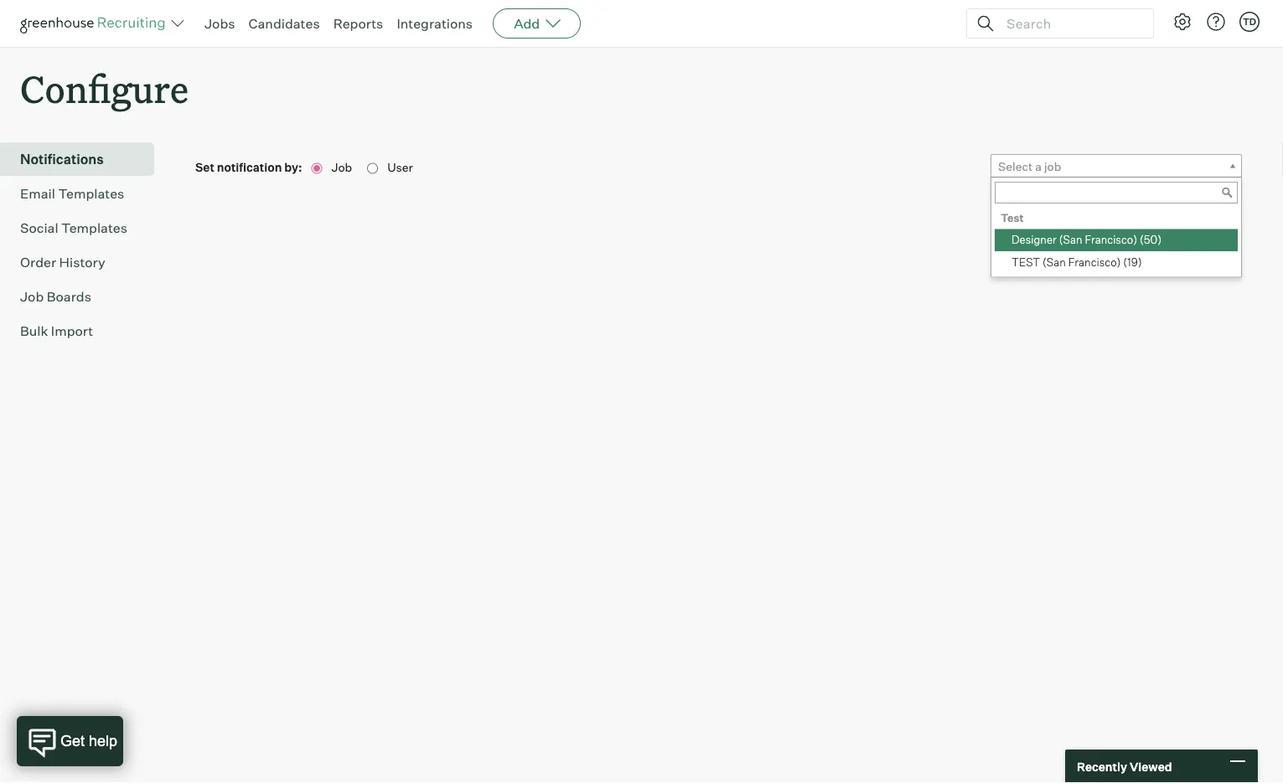Task type: vqa. For each thing, say whether or not it's contained in the screenshot.
"Notifications"
yes



Task type: describe. For each thing, give the bounding box(es) containing it.
by:
[[284, 160, 302, 175]]

history
[[59, 254, 105, 271]]

td button
[[1236, 8, 1263, 35]]

add button
[[493, 8, 581, 39]]

social templates link
[[20, 218, 148, 238]]

designer
[[1012, 233, 1057, 247]]

email
[[20, 185, 55, 202]]

job
[[1044, 159, 1062, 174]]

order
[[20, 254, 56, 271]]

templates for social templates
[[61, 220, 127, 237]]

(19)
[[1124, 255, 1142, 269]]

francisco) for (19)
[[1069, 255, 1121, 269]]

order history
[[20, 254, 105, 271]]

configure image
[[1173, 12, 1193, 32]]

td
[[1243, 16, 1257, 27]]

(san for designer
[[1059, 233, 1083, 247]]

social
[[20, 220, 58, 237]]

test (san francisco) (19) option
[[995, 252, 1238, 274]]

bulk import link
[[20, 321, 148, 341]]

test (san francisco) (19)
[[1012, 255, 1142, 269]]

(50)
[[1140, 233, 1162, 247]]

email templates link
[[20, 184, 148, 204]]

(san for test
[[1043, 255, 1066, 269]]

bulk import
[[20, 323, 93, 340]]

set
[[195, 160, 214, 175]]

candidates link
[[249, 15, 320, 32]]

social templates
[[20, 220, 127, 237]]

notification
[[217, 160, 282, 175]]

email templates
[[20, 185, 124, 202]]

reports link
[[333, 15, 383, 32]]

select
[[998, 159, 1033, 174]]

integrations
[[397, 15, 473, 32]]

viewed
[[1130, 760, 1172, 774]]

jobs
[[205, 15, 235, 32]]



Task type: locate. For each thing, give the bounding box(es) containing it.
designer (san francisco) (50) option
[[995, 229, 1238, 252]]

recently viewed
[[1077, 760, 1172, 774]]

0 vertical spatial (san
[[1059, 233, 1083, 247]]

francisco) down designer (san francisco) (50)
[[1069, 255, 1121, 269]]

designer (san francisco) (50)
[[1012, 233, 1162, 247]]

templates up social templates link
[[58, 185, 124, 202]]

reports
[[333, 15, 383, 32]]

(san
[[1059, 233, 1083, 247], [1043, 255, 1066, 269]]

1 vertical spatial templates
[[61, 220, 127, 237]]

boards
[[47, 289, 91, 305]]

candidates
[[249, 15, 320, 32]]

job right job 'option'
[[331, 160, 355, 175]]

templates for email templates
[[58, 185, 124, 202]]

1 vertical spatial (san
[[1043, 255, 1066, 269]]

add
[[514, 15, 540, 32]]

test
[[1012, 255, 1040, 269]]

select a job link
[[991, 154, 1242, 179]]

1 vertical spatial job
[[20, 289, 44, 305]]

configure
[[20, 64, 189, 113]]

francisco) for (50)
[[1085, 233, 1138, 247]]

order history link
[[20, 252, 148, 273]]

1 horizontal spatial job
[[331, 160, 355, 175]]

0 horizontal spatial job
[[20, 289, 44, 305]]

jobs link
[[205, 15, 235, 32]]

a
[[1035, 159, 1042, 174]]

job
[[331, 160, 355, 175], [20, 289, 44, 305]]

0 vertical spatial francisco)
[[1085, 233, 1138, 247]]

select a job
[[998, 159, 1062, 174]]

recently
[[1077, 760, 1127, 774]]

test
[[1001, 211, 1024, 224]]

(san up test (san francisco) (19)
[[1059, 233, 1083, 247]]

francisco)
[[1085, 233, 1138, 247], [1069, 255, 1121, 269]]

1 vertical spatial francisco)
[[1069, 255, 1121, 269]]

Search text field
[[1003, 11, 1138, 36]]

templates down email templates link
[[61, 220, 127, 237]]

job inside job boards link
[[20, 289, 44, 305]]

import
[[51, 323, 93, 340]]

User radio
[[367, 163, 378, 174]]

greenhouse recruiting image
[[20, 13, 171, 34]]

bulk
[[20, 323, 48, 340]]

job for job
[[331, 160, 355, 175]]

td button
[[1240, 12, 1260, 32]]

job boards link
[[20, 287, 148, 307]]

notifications
[[20, 151, 104, 168]]

francisco) down test option
[[1085, 233, 1138, 247]]

job boards
[[20, 289, 91, 305]]

Job radio
[[311, 163, 322, 174]]

templates
[[58, 185, 124, 202], [61, 220, 127, 237]]

0 vertical spatial job
[[331, 160, 355, 175]]

integrations link
[[397, 15, 473, 32]]

job up the bulk
[[20, 289, 44, 305]]

None text field
[[995, 182, 1238, 204]]

(san right 'test'
[[1043, 255, 1066, 269]]

notifications link
[[20, 149, 148, 169]]

set notification by:
[[195, 160, 305, 175]]

job for job boards
[[20, 289, 44, 305]]

test option
[[995, 207, 1238, 229]]

user
[[387, 160, 413, 175]]

0 vertical spatial templates
[[58, 185, 124, 202]]



